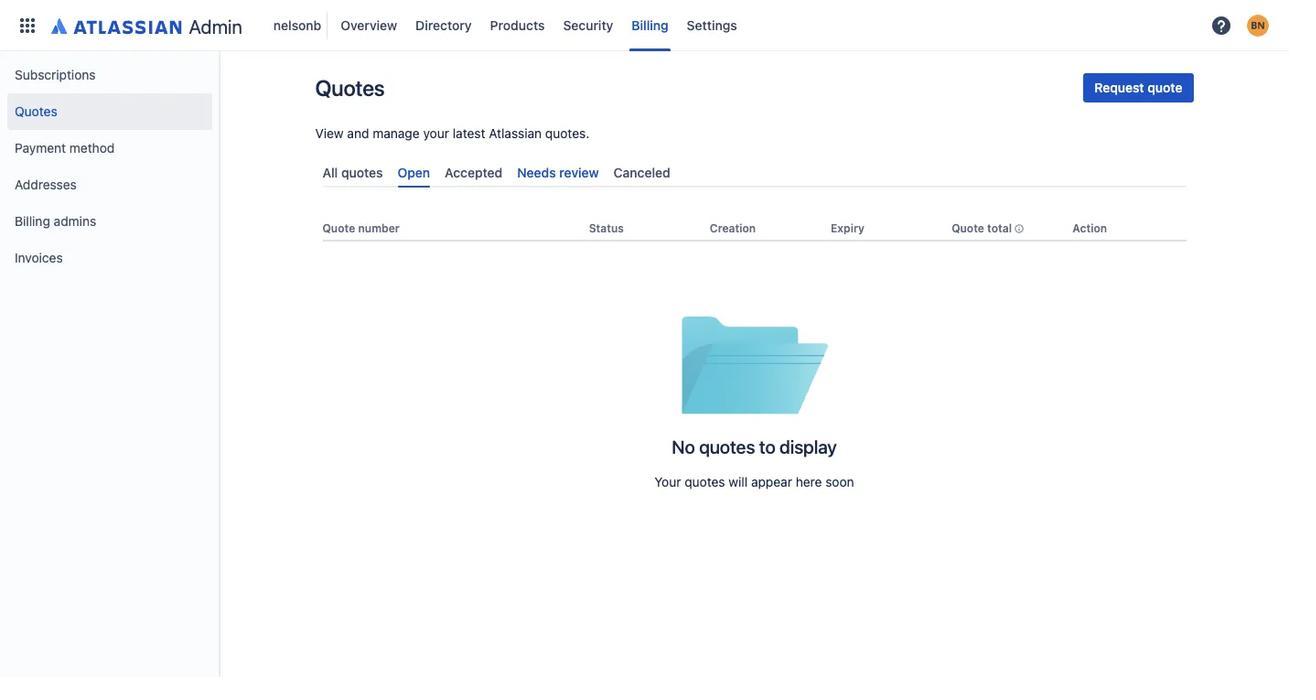 Task type: describe. For each thing, give the bounding box(es) containing it.
0 horizontal spatial quotes
[[15, 103, 57, 119]]

atlassian
[[489, 125, 542, 141]]

request quote button
[[1083, 73, 1193, 102]]

group containing subscriptions
[[7, 51, 212, 282]]

canceled
[[614, 165, 670, 180]]

quotes for all
[[341, 165, 383, 180]]

settings
[[687, 17, 737, 32]]

billing element
[[11, 0, 1205, 51]]

0 vertical spatial quotes
[[315, 75, 385, 101]]

accepted
[[445, 165, 503, 180]]

open
[[398, 165, 430, 180]]

quotes.
[[545, 125, 589, 141]]

help image
[[1210, 14, 1232, 36]]

and
[[347, 125, 369, 141]]

admins
[[54, 213, 96, 229]]

view
[[315, 125, 344, 141]]

security
[[563, 17, 613, 32]]

billing admins
[[15, 213, 96, 229]]

needs review
[[517, 165, 599, 180]]

manage
[[373, 125, 420, 141]]

products
[[490, 17, 545, 32]]

appear
[[751, 474, 792, 490]]

no
[[672, 437, 695, 458]]

expiry
[[831, 222, 865, 235]]

invoices
[[15, 250, 63, 265]]

payment
[[15, 140, 66, 156]]

your profile and settings image
[[1247, 14, 1269, 36]]

your
[[654, 474, 681, 490]]

quote
[[1148, 80, 1182, 95]]

admin banner
[[0, 0, 1289, 51]]

view and manage your latest atlassian quotes.
[[315, 125, 589, 141]]

overview link
[[335, 11, 403, 40]]

status
[[589, 222, 624, 235]]

billing for billing admins
[[15, 213, 50, 229]]

all quotes
[[322, 165, 383, 180]]



Task type: vqa. For each thing, say whether or not it's contained in the screenshot.
the leftmost Quote
yes



Task type: locate. For each thing, give the bounding box(es) containing it.
tab list containing all quotes
[[315, 157, 1193, 188]]

creation
[[710, 222, 756, 235]]

1 quote from the left
[[322, 222, 355, 235]]

security link
[[558, 11, 619, 40]]

billing up "invoices"
[[15, 213, 50, 229]]

quotes
[[315, 75, 385, 101], [15, 103, 57, 119]]

quotes up the will
[[699, 437, 755, 458]]

quote number
[[322, 222, 400, 235]]

quotes
[[341, 165, 383, 180], [699, 437, 755, 458], [685, 474, 725, 490]]

addresses
[[15, 177, 77, 192]]

subscriptions
[[15, 67, 96, 82]]

nelsonb
[[273, 17, 321, 32]]

directory
[[415, 17, 472, 32]]

payment method
[[15, 140, 115, 156]]

your
[[423, 125, 449, 141]]

billing inside admin banner
[[632, 17, 668, 32]]

nelsonb button
[[268, 11, 328, 40]]

1 horizontal spatial billing
[[632, 17, 668, 32]]

0 vertical spatial billing
[[632, 17, 668, 32]]

all
[[322, 165, 338, 180]]

here
[[796, 474, 822, 490]]

quotes for no
[[699, 437, 755, 458]]

subscriptions link
[[7, 57, 212, 93]]

total
[[987, 222, 1012, 235]]

your quotes will appear here soon
[[654, 474, 854, 490]]

display
[[779, 437, 837, 458]]

0 horizontal spatial billing
[[15, 213, 50, 229]]

quotes for your
[[685, 474, 725, 490]]

2 quote from the left
[[952, 222, 984, 235]]

addresses link
[[7, 167, 212, 203]]

billing right security
[[632, 17, 668, 32]]

directory link
[[410, 11, 477, 40]]

billing for billing
[[632, 17, 668, 32]]

payment method link
[[7, 130, 212, 167]]

quotes up and
[[315, 75, 385, 101]]

latest
[[453, 125, 485, 141]]

group
[[7, 51, 212, 282]]

review
[[559, 165, 599, 180]]

number
[[358, 222, 400, 235]]

0 vertical spatial quotes
[[341, 165, 383, 180]]

quote for quote total
[[952, 222, 984, 235]]

1 vertical spatial billing
[[15, 213, 50, 229]]

invoices link
[[7, 240, 212, 276]]

request
[[1094, 80, 1144, 95]]

quotes right the all
[[341, 165, 383, 180]]

admin
[[189, 15, 242, 37]]

quotes left the will
[[685, 474, 725, 490]]

0 horizontal spatial quote
[[322, 222, 355, 235]]

admin link
[[44, 11, 250, 40]]

quote for quote number
[[322, 222, 355, 235]]

soon
[[825, 474, 854, 490]]

request quote
[[1094, 80, 1182, 95]]

quote
[[322, 222, 355, 235], [952, 222, 984, 235]]

switch to... image
[[16, 14, 38, 36]]

1 vertical spatial quotes
[[15, 103, 57, 119]]

billing admins link
[[7, 203, 212, 240]]

2 vertical spatial quotes
[[685, 474, 725, 490]]

quotes link
[[7, 93, 212, 130]]

method
[[69, 140, 115, 156]]

billing link
[[626, 11, 674, 40]]

quotes up the payment
[[15, 103, 57, 119]]

will
[[729, 474, 748, 490]]

quote total
[[952, 222, 1012, 235]]

products link
[[485, 11, 550, 40]]

billing
[[632, 17, 668, 32], [15, 213, 50, 229]]

to
[[759, 437, 775, 458]]

no quotes to display
[[672, 437, 837, 458]]

needs
[[517, 165, 556, 180]]

settings link
[[681, 11, 743, 40]]

quote left total
[[952, 222, 984, 235]]

1 horizontal spatial quote
[[952, 222, 984, 235]]

tab list
[[315, 157, 1193, 188]]

1 horizontal spatial quotes
[[315, 75, 385, 101]]

action
[[1073, 222, 1107, 235]]

atlassian image
[[51, 14, 182, 36], [51, 14, 182, 36]]

1 vertical spatial quotes
[[699, 437, 755, 458]]

quote left 'number'
[[322, 222, 355, 235]]

overview
[[341, 17, 397, 32]]



